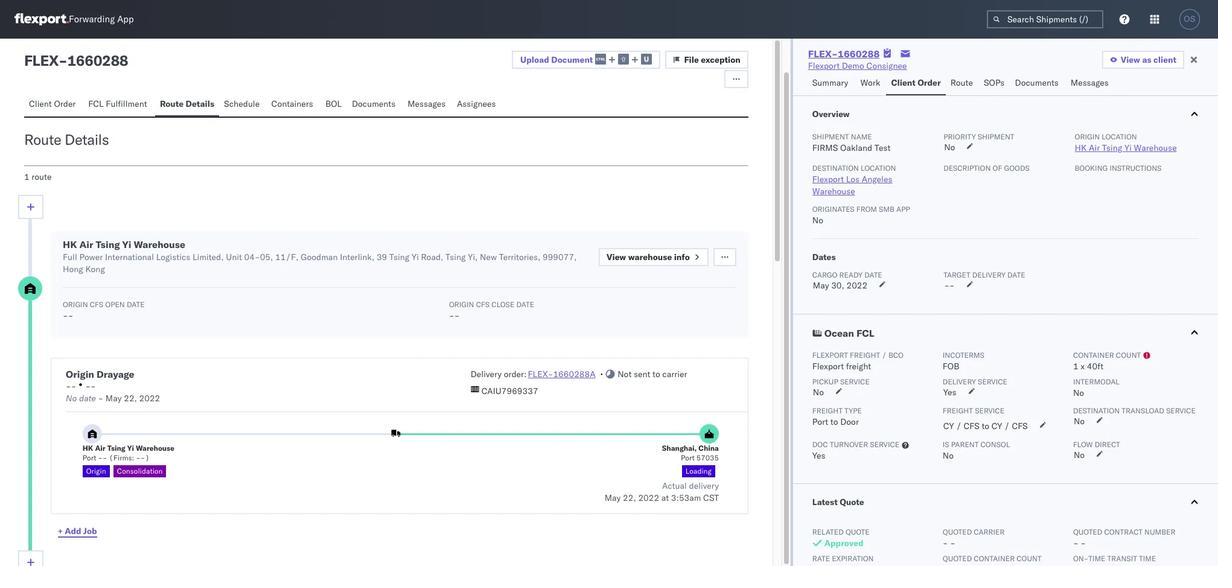 Task type: locate. For each thing, give the bounding box(es) containing it.
sops button
[[979, 72, 1010, 95]]

1 vertical spatial client order
[[29, 98, 76, 109]]

view warehouse info
[[607, 251, 690, 262]]

los
[[846, 174, 860, 185]]

origin inside the origin cfs close date --
[[449, 300, 474, 309]]

warehouse up )
[[136, 444, 174, 453]]

transit
[[1107, 554, 1137, 563]]

1 horizontal spatial carrier
[[974, 528, 1005, 537]]

0 vertical spatial 22,
[[124, 393, 137, 404]]

0 vertical spatial destination
[[812, 164, 859, 173]]

route inside route button
[[951, 77, 973, 88]]

port for door
[[812, 417, 828, 427]]

delivery down fob
[[943, 377, 976, 386]]

forwarding app
[[69, 14, 134, 25]]

0 vertical spatial app
[[117, 14, 134, 25]]

0 horizontal spatial fcl
[[88, 98, 104, 109]]

location for angeles
[[861, 164, 896, 173]]

port left (firms:
[[83, 453, 96, 462]]

messages button
[[1066, 72, 1115, 95], [403, 93, 452, 117]]

pickup
[[812, 377, 838, 386]]

0 horizontal spatial 22,
[[124, 393, 137, 404]]

view
[[1121, 54, 1140, 65], [607, 251, 626, 262]]

2 horizontal spatial port
[[812, 417, 828, 427]]

date right close
[[516, 300, 534, 309]]

delivery left order:
[[471, 369, 502, 380]]

1 horizontal spatial cy
[[992, 421, 1002, 432]]

view left warehouse
[[607, 251, 626, 262]]

tsing left yi,
[[446, 252, 466, 263]]

/ up parent
[[956, 421, 962, 432]]

freight
[[812, 406, 843, 415], [943, 406, 973, 415]]

documents right sops button
[[1015, 77, 1059, 88]]

0 horizontal spatial cy
[[943, 421, 954, 432]]

57035
[[697, 453, 719, 462]]

0 vertical spatial order
[[918, 77, 941, 88]]

view inside the "view as client" button
[[1121, 54, 1140, 65]]

port
[[812, 417, 828, 427], [83, 453, 96, 462], [681, 453, 695, 462]]

0 horizontal spatial time
[[1089, 554, 1106, 563]]

no down intermodal
[[1073, 388, 1084, 398]]

yes down fob
[[943, 387, 957, 398]]

+
[[58, 525, 63, 536]]

delivery up the cst
[[689, 481, 719, 491]]

to inside freight type port to door
[[831, 417, 838, 427]]

cy / cfs to cy / cfs
[[943, 421, 1028, 432]]

1 vertical spatial count
[[1017, 554, 1042, 563]]

1 horizontal spatial location
[[1102, 132, 1137, 141]]

view inside view warehouse info button
[[607, 251, 626, 262]]

(firms:
[[109, 453, 134, 462]]

cargo
[[812, 270, 837, 279]]

date inside origin cfs open date --
[[127, 300, 145, 309]]

1 horizontal spatial client order
[[891, 77, 941, 88]]

origin inside 'origin location hk air tsing yi warehouse'
[[1075, 132, 1100, 141]]

port inside shanghai, china port 57035 loading actual delivery may 22, 2022 at 3:53am cst
[[681, 453, 695, 462]]

air for hk air tsing yi warehouse full power international logistics limited, unit 04-05, 11/f, goodman interlink, 39 tsing yi road, tsing yi, new territories, 999077, hong kong
[[79, 238, 93, 251]]

0 vertical spatial client
[[891, 77, 916, 88]]

flexport. image
[[14, 13, 69, 25]]

quote
[[840, 497, 864, 508]]

freight up door
[[812, 406, 843, 415]]

details left the schedule
[[186, 98, 214, 109]]

priority shipment
[[944, 132, 1014, 141]]

route left sops
[[951, 77, 973, 88]]

client order button down consignee
[[886, 72, 946, 95]]

date up 'ocean fcl' button
[[1008, 270, 1025, 279]]

documents right bol 'button'
[[352, 98, 396, 109]]

2 vertical spatial 2022
[[638, 493, 659, 503]]

1 horizontal spatial /
[[956, 421, 962, 432]]

view left 'as'
[[1121, 54, 1140, 65]]

messages button down the "view as client" button at top
[[1066, 72, 1115, 95]]

no inside originates from smb app no
[[812, 215, 823, 226]]

air up booking at the right top of page
[[1089, 142, 1100, 153]]

1 horizontal spatial --
[[85, 381, 96, 392]]

0 horizontal spatial destination
[[812, 164, 859, 173]]

summary button
[[808, 72, 856, 95]]

rate expiration
[[812, 554, 874, 563]]

quoted contract number - -
[[1073, 528, 1176, 549]]

freight inside freight type port to door
[[812, 406, 843, 415]]

warehouse inside destination location flexport los angeles warehouse
[[812, 186, 855, 197]]

origin left close
[[449, 300, 474, 309]]

may down drayage
[[106, 393, 122, 404]]

warehouse inside hk air tsing yi warehouse full power international logistics limited, unit 04-05, 11/f, goodman interlink, 39 tsing yi road, tsing yi, new territories, 999077, hong kong
[[134, 238, 185, 251]]

target delivery date
[[944, 270, 1025, 279]]

origin drayage
[[66, 368, 134, 380]]

route
[[951, 77, 973, 88], [160, 98, 184, 109], [24, 130, 61, 149]]

flexport up pickup
[[812, 361, 844, 372]]

warehouse inside 'origin location hk air tsing yi warehouse'
[[1134, 142, 1177, 153]]

0 horizontal spatial delivery
[[471, 369, 502, 380]]

22, left at
[[623, 493, 636, 503]]

origin down hk air tsing yi warehouse port -- (firms: --)
[[86, 467, 106, 476]]

quoted up quoted container count
[[943, 528, 972, 537]]

date right ready
[[865, 270, 882, 279]]

1 left x
[[1073, 361, 1079, 372]]

warehouse up originates at the top
[[812, 186, 855, 197]]

expiration
[[832, 554, 874, 563]]

close
[[492, 300, 515, 309]]

fcl
[[88, 98, 104, 109], [857, 327, 874, 339]]

route button
[[946, 72, 979, 95]]

app right smb at the right of page
[[897, 205, 910, 214]]

date inside the origin cfs close date --
[[516, 300, 534, 309]]

direct
[[1095, 440, 1120, 449]]

1 left "route"
[[24, 171, 29, 182]]

tsing inside hk air tsing yi warehouse port -- (firms: --)
[[107, 444, 125, 453]]

1 vertical spatial details
[[65, 130, 109, 149]]

3:53am
[[671, 493, 701, 503]]

warehouse inside hk air tsing yi warehouse port -- (firms: --)
[[136, 444, 174, 453]]

/ inside flexport freight / bco flexport freight
[[882, 351, 887, 360]]

hk down no date - may 22, 2022
[[83, 444, 93, 453]]

2 cy from the left
[[992, 421, 1002, 432]]

1
[[24, 171, 29, 182], [1073, 361, 1079, 372]]

origin inside origin cfs open date --
[[63, 300, 88, 309]]

view for view warehouse info
[[607, 251, 626, 262]]

0 horizontal spatial messages button
[[403, 93, 452, 117]]

fcl right ocean
[[857, 327, 874, 339]]

may left at
[[605, 493, 621, 503]]

origin for origin cfs open date --
[[63, 300, 88, 309]]

1 vertical spatial location
[[861, 164, 896, 173]]

x
[[1081, 361, 1085, 372]]

flex
[[24, 51, 59, 69]]

goodman
[[301, 252, 338, 263]]

0 horizontal spatial view
[[607, 251, 626, 262]]

1 vertical spatial hk
[[63, 238, 77, 251]]

1 vertical spatial flex-
[[528, 369, 553, 380]]

may down cargo
[[813, 280, 829, 291]]

hk inside hk air tsing yi warehouse full power international logistics limited, unit 04-05, 11/f, goodman interlink, 39 tsing yi road, tsing yi, new territories, 999077, hong kong
[[63, 238, 77, 251]]

to for freight type port to door
[[831, 417, 838, 427]]

booking
[[1075, 164, 1108, 173]]

tsing up (firms:
[[107, 444, 125, 453]]

no date - may 22, 2022
[[66, 393, 160, 404]]

1 horizontal spatial time
[[1139, 554, 1156, 563]]

fcl inside button
[[857, 327, 874, 339]]

flexport los angeles warehouse link
[[812, 174, 892, 197]]

2 date from the left
[[516, 300, 534, 309]]

destination down intermodal no
[[1073, 406, 1120, 415]]

1 vertical spatial route
[[160, 98, 184, 109]]

date down origin drayage
[[79, 393, 96, 404]]

to down service
[[982, 421, 989, 432]]

2 horizontal spatial date
[[1008, 270, 1025, 279]]

is
[[943, 440, 949, 449]]

1 vertical spatial delivery
[[689, 481, 719, 491]]

flex-1660288a
[[528, 369, 596, 380]]

1 cy from the left
[[943, 421, 954, 432]]

freight for freight type port to door
[[812, 406, 843, 415]]

messages button left assignees
[[403, 93, 452, 117]]

1 horizontal spatial 2022
[[638, 493, 659, 503]]

no down originates at the top
[[812, 215, 823, 226]]

no down the flow
[[1074, 450, 1085, 461]]

flex-1660288 link
[[808, 48, 880, 60]]

cst
[[703, 493, 719, 503]]

client down flex
[[29, 98, 52, 109]]

air up power
[[79, 238, 93, 251]]

tsing up 'booking instructions'
[[1102, 142, 1122, 153]]

2 horizontal spatial route
[[951, 77, 973, 88]]

messages left assignees
[[408, 98, 446, 109]]

no inside intermodal no
[[1073, 388, 1084, 398]]

quoted for number
[[1073, 528, 1102, 537]]

1 horizontal spatial yes
[[943, 387, 957, 398]]

1 horizontal spatial view
[[1121, 54, 1140, 65]]

1 for 1 route
[[24, 171, 29, 182]]

documents button right sops
[[1010, 72, 1066, 95]]

2022 inside shanghai, china port 57035 loading actual delivery may 22, 2022 at 3:53am cst
[[638, 493, 659, 503]]

app
[[117, 14, 134, 25], [897, 205, 910, 214]]

originates
[[812, 205, 855, 214]]

0 vertical spatial details
[[186, 98, 214, 109]]

1 horizontal spatial details
[[186, 98, 214, 109]]

0 horizontal spatial route details
[[24, 130, 109, 149]]

may
[[813, 280, 829, 291], [106, 393, 122, 404], [605, 493, 621, 503]]

service down flexport freight / bco flexport freight
[[840, 377, 870, 386]]

documents button right bol
[[347, 93, 403, 117]]

1 freight from the left
[[812, 406, 843, 415]]

date for origin cfs open date --
[[127, 300, 145, 309]]

1 horizontal spatial fcl
[[857, 327, 874, 339]]

route right fulfillment
[[160, 98, 184, 109]]

yes down doc in the bottom of the page
[[812, 450, 826, 461]]

1 horizontal spatial date
[[865, 270, 882, 279]]

description
[[944, 164, 991, 173]]

0 vertical spatial delivery
[[972, 270, 1006, 279]]

1 horizontal spatial hk
[[83, 444, 93, 453]]

route details left the schedule
[[160, 98, 214, 109]]

freight up cy / cfs to cy / cfs
[[943, 406, 973, 415]]

1 horizontal spatial delivery
[[972, 270, 1006, 279]]

0 horizontal spatial date
[[127, 300, 145, 309]]

fcl left fulfillment
[[88, 98, 104, 109]]

carrier inside "quoted carrier - -"
[[974, 528, 1005, 537]]

hk for hk air tsing yi warehouse port -- (firms: --)
[[83, 444, 93, 453]]

1 horizontal spatial delivery
[[943, 377, 976, 386]]

1 vertical spatial documents
[[352, 98, 396, 109]]

warehouse
[[1134, 142, 1177, 153], [812, 186, 855, 197], [134, 238, 185, 251], [136, 444, 174, 453]]

location
[[1102, 132, 1137, 141], [861, 164, 896, 173]]

ready
[[839, 270, 863, 279]]

yes
[[943, 387, 957, 398], [812, 450, 826, 461]]

tsing right 39
[[389, 252, 410, 263]]

1 horizontal spatial 1
[[1073, 361, 1079, 372]]

port inside freight type port to door
[[812, 417, 828, 427]]

air down no date - may 22, 2022
[[95, 444, 105, 453]]

unit
[[226, 252, 242, 263]]

1660288a
[[553, 369, 596, 380]]

shanghai,
[[662, 444, 697, 453]]

1 vertical spatial 22,
[[623, 493, 636, 503]]

location for tsing
[[1102, 132, 1137, 141]]

air inside hk air tsing yi warehouse full power international logistics limited, unit 04-05, 11/f, goodman interlink, 39 tsing yi road, tsing yi, new territories, 999077, hong kong
[[79, 238, 93, 251]]

2022 left at
[[638, 493, 659, 503]]

warehouse
[[628, 251, 672, 262]]

0 horizontal spatial may
[[106, 393, 122, 404]]

cy down service
[[992, 421, 1002, 432]]

0 horizontal spatial documents
[[352, 98, 396, 109]]

0 vertical spatial location
[[1102, 132, 1137, 141]]

freight down ocean fcl
[[850, 351, 880, 360]]

freight up "pickup service"
[[846, 361, 871, 372]]

1660288 down forwarding app
[[67, 51, 128, 69]]

details
[[186, 98, 214, 109], [65, 130, 109, 149]]

0 horizontal spatial /
[[882, 351, 887, 360]]

0 horizontal spatial 1660288
[[67, 51, 128, 69]]

hk inside hk air tsing yi warehouse port -- (firms: --)
[[83, 444, 93, 453]]

1 horizontal spatial flex-
[[808, 48, 838, 60]]

Search Shipments (/) text field
[[987, 10, 1104, 28]]

destination inside destination location flexport los angeles warehouse
[[812, 164, 859, 173]]

0 horizontal spatial client order
[[29, 98, 76, 109]]

quoted for -
[[943, 528, 972, 537]]

quoted up "on-"
[[1073, 528, 1102, 537]]

warehouse up logistics
[[134, 238, 185, 251]]

1 horizontal spatial may
[[605, 493, 621, 503]]

to left door
[[831, 417, 838, 427]]

1 horizontal spatial messages
[[1071, 77, 1109, 88]]

cfs inside the origin cfs close date --
[[476, 300, 490, 309]]

hk up booking at the right top of page
[[1075, 142, 1087, 153]]

0 horizontal spatial 2022
[[139, 393, 160, 404]]

0 vertical spatial route
[[951, 77, 973, 88]]

no
[[944, 142, 955, 153], [812, 215, 823, 226], [813, 387, 824, 398], [1073, 388, 1084, 398], [66, 393, 77, 404], [1074, 416, 1085, 427], [1074, 450, 1085, 461], [943, 450, 954, 461]]

2022
[[847, 280, 868, 291], [139, 393, 160, 404], [638, 493, 659, 503]]

2022 up hk air tsing yi warehouse port -- (firms: --)
[[139, 393, 160, 404]]

client order down flex
[[29, 98, 76, 109]]

location inside 'origin location hk air tsing yi warehouse'
[[1102, 132, 1137, 141]]

upload document button
[[512, 51, 661, 69]]

/
[[882, 351, 887, 360], [956, 421, 962, 432], [1005, 421, 1010, 432]]

destination up the los
[[812, 164, 859, 173]]

ocean fcl button
[[793, 315, 1218, 351]]

app inside originates from smb app no
[[897, 205, 910, 214]]

origin left drayage
[[66, 368, 94, 380]]

)
[[145, 453, 150, 462]]

port up doc in the bottom of the page
[[812, 417, 828, 427]]

2022 down ready
[[847, 280, 868, 291]]

territories,
[[499, 252, 540, 263]]

tsing
[[1102, 142, 1122, 153], [96, 238, 120, 251], [389, 252, 410, 263], [446, 252, 466, 263], [107, 444, 125, 453]]

carrier up quoted container count
[[974, 528, 1005, 537]]

1 vertical spatial freight
[[846, 361, 871, 372]]

1 vertical spatial carrier
[[974, 528, 1005, 537]]

0 vertical spatial flex-
[[808, 48, 838, 60]]

2 horizontal spatial hk
[[1075, 142, 1087, 153]]

client down consignee
[[891, 77, 916, 88]]

details down fcl fulfillment
[[65, 130, 109, 149]]

order left route button
[[918, 77, 941, 88]]

1 vertical spatial order
[[54, 98, 76, 109]]

yi up (firms:
[[127, 444, 134, 453]]

0 horizontal spatial hk
[[63, 238, 77, 251]]

open
[[105, 300, 125, 309]]

cy up is
[[943, 421, 954, 432]]

hk air tsing yi warehouse link
[[1075, 142, 1177, 153]]

oakland
[[840, 142, 872, 153]]

1 horizontal spatial documents
[[1015, 77, 1059, 88]]

delivery right the target
[[972, 270, 1006, 279]]

summary
[[812, 77, 848, 88]]

1 date from the left
[[127, 300, 145, 309]]

quoted inside quoted contract number - -
[[1073, 528, 1102, 537]]

0 horizontal spatial messages
[[408, 98, 446, 109]]

kong
[[85, 264, 105, 275]]

/ up consol
[[1005, 421, 1010, 432]]

port down the shanghai,
[[681, 453, 695, 462]]

2 horizontal spatial air
[[1089, 142, 1100, 153]]

0 horizontal spatial port
[[83, 453, 96, 462]]

0 vertical spatial hk
[[1075, 142, 1087, 153]]

1 horizontal spatial date
[[516, 300, 534, 309]]

view warehouse info button
[[599, 248, 709, 266]]

client order button down flex
[[24, 93, 83, 117]]

no inside is parent consol no
[[943, 450, 954, 461]]

1 horizontal spatial air
[[95, 444, 105, 453]]

0 horizontal spatial flex-
[[528, 369, 553, 380]]

0 horizontal spatial location
[[861, 164, 896, 173]]

0 horizontal spatial air
[[79, 238, 93, 251]]

from
[[856, 205, 877, 214]]

time right transit
[[1139, 554, 1156, 563]]

origin for origin
[[86, 467, 106, 476]]

/ left the bco
[[882, 351, 887, 360]]

hk
[[1075, 142, 1087, 153], [63, 238, 77, 251], [83, 444, 93, 453]]

to right sent
[[653, 369, 660, 380]]

order down flex - 1660288
[[54, 98, 76, 109]]

goods
[[1004, 164, 1030, 173]]

1 horizontal spatial client
[[891, 77, 916, 88]]

name
[[851, 132, 872, 141]]

air
[[1089, 142, 1100, 153], [79, 238, 93, 251], [95, 444, 105, 453]]

1 horizontal spatial to
[[831, 417, 838, 427]]

firms
[[812, 142, 838, 153]]

schedule
[[224, 98, 260, 109]]

0 horizontal spatial details
[[65, 130, 109, 149]]

tsing inside 'origin location hk air tsing yi warehouse'
[[1102, 142, 1122, 153]]

1 horizontal spatial destination
[[1073, 406, 1120, 415]]

details inside button
[[186, 98, 214, 109]]

container count
[[1073, 351, 1141, 360]]

yi left road, at the top left of page
[[412, 252, 419, 263]]

rate
[[812, 554, 830, 563]]

1 horizontal spatial order
[[918, 77, 941, 88]]

•
[[600, 369, 603, 380]]

1 vertical spatial app
[[897, 205, 910, 214]]

0 vertical spatial may
[[813, 280, 829, 291]]

job
[[83, 525, 97, 536]]

1 for 1 x 40ft
[[1073, 361, 1079, 372]]

incoterms fob
[[943, 351, 985, 372]]

0 vertical spatial count
[[1116, 351, 1141, 360]]

origin for origin location hk air tsing yi warehouse
[[1075, 132, 1100, 141]]

air inside hk air tsing yi warehouse port -- (firms: --)
[[95, 444, 105, 453]]

quoted carrier - -
[[943, 528, 1005, 549]]

carrier right sent
[[662, 369, 687, 380]]

yi up "instructions"
[[1125, 142, 1132, 153]]

0 horizontal spatial documents button
[[347, 93, 403, 117]]

2 freight from the left
[[943, 406, 973, 415]]

is parent consol no
[[943, 440, 1010, 461]]

hk up full
[[63, 238, 77, 251]]

quoted inside "quoted carrier - -"
[[943, 528, 972, 537]]

0 horizontal spatial to
[[653, 369, 660, 380]]

location inside destination location flexport los angeles warehouse
[[861, 164, 896, 173]]

to for cy / cfs to cy / cfs
[[982, 421, 989, 432]]

date right open
[[127, 300, 145, 309]]

flex- right order:
[[528, 369, 553, 380]]

fcl fulfillment button
[[83, 93, 155, 117]]



Task type: describe. For each thing, give the bounding box(es) containing it.
2 horizontal spatial may
[[813, 280, 829, 291]]

2 vertical spatial route
[[24, 130, 61, 149]]

on-
[[1073, 554, 1089, 563]]

1 horizontal spatial 1660288
[[838, 48, 880, 60]]

hk inside 'origin location hk air tsing yi warehouse'
[[1075, 142, 1087, 153]]

1 horizontal spatial documents button
[[1010, 72, 1066, 95]]

ocean
[[824, 327, 854, 339]]

hk air tsing yi warehouse port -- (firms: --)
[[83, 444, 174, 462]]

china
[[699, 444, 719, 453]]

0 horizontal spatial count
[[1017, 554, 1042, 563]]

destination for flexport
[[812, 164, 859, 173]]

0 horizontal spatial client order button
[[24, 93, 83, 117]]

sops
[[984, 77, 1005, 88]]

not sent to carrier
[[618, 369, 687, 380]]

latest quote button
[[793, 484, 1218, 520]]

0 vertical spatial messages
[[1071, 77, 1109, 88]]

instructions
[[1110, 164, 1162, 173]]

sent
[[634, 369, 650, 380]]

date for --
[[1008, 270, 1025, 279]]

yi up international at the left top of the page
[[122, 238, 131, 251]]

0 horizontal spatial --
[[66, 381, 76, 392]]

destination transload service
[[1073, 406, 1196, 415]]

flow
[[1073, 440, 1093, 449]]

39
[[377, 252, 387, 263]]

no down priority
[[944, 142, 955, 153]]

hk for hk air tsing yi warehouse full power international logistics limited, unit 04-05, 11/f, goodman interlink, 39 tsing yi road, tsing yi, new territories, 999077, hong kong
[[63, 238, 77, 251]]

caiu7969337
[[482, 386, 538, 397]]

view for view as client
[[1121, 54, 1140, 65]]

latest
[[812, 497, 838, 508]]

delivery inside shanghai, china port 57035 loading actual delivery may 22, 2022 at 3:53am cst
[[689, 481, 719, 491]]

no down origin drayage
[[66, 393, 77, 404]]

bol button
[[321, 93, 347, 117]]

file
[[684, 54, 699, 65]]

2 horizontal spatial --
[[944, 280, 955, 291]]

origin cfs close date --
[[449, 300, 534, 321]]

power
[[79, 252, 103, 263]]

cargo ready date
[[812, 270, 882, 279]]

drayage
[[97, 368, 134, 380]]

0 vertical spatial documents
[[1015, 77, 1059, 88]]

flexport demo consignee
[[808, 60, 907, 71]]

containers button
[[266, 93, 321, 117]]

flex- for 1660288
[[808, 48, 838, 60]]

flex- for 1660288a
[[528, 369, 553, 380]]

hk air tsing yi warehouse full power international logistics limited, unit 04-05, 11/f, goodman interlink, 39 tsing yi road, tsing yi, new territories, 999077, hong kong
[[63, 238, 577, 275]]

destination location flexport los angeles warehouse
[[812, 164, 896, 197]]

app inside the "forwarding app" link
[[117, 14, 134, 25]]

consolidation
[[117, 467, 163, 476]]

file exception
[[684, 54, 741, 65]]

40ft
[[1087, 361, 1104, 372]]

intermodal no
[[1073, 377, 1120, 398]]

as
[[1142, 54, 1152, 65]]

transload
[[1122, 406, 1164, 415]]

road,
[[421, 252, 443, 263]]

1 route
[[24, 171, 52, 182]]

related quote
[[812, 528, 870, 537]]

date for may 30, 2022
[[865, 270, 882, 279]]

1 vertical spatial may
[[106, 393, 122, 404]]

route details inside route details button
[[160, 98, 214, 109]]

shipment name firms oakland test
[[812, 132, 891, 153]]

quote
[[846, 528, 870, 537]]

at
[[661, 493, 669, 503]]

flexport inside destination location flexport los angeles warehouse
[[812, 174, 844, 185]]

fob
[[943, 361, 959, 372]]

flex-1660288a button
[[528, 369, 596, 380]]

ocean fcl
[[824, 327, 874, 339]]

30,
[[831, 280, 844, 291]]

of
[[993, 164, 1002, 173]]

fulfillment
[[106, 98, 147, 109]]

new
[[480, 252, 497, 263]]

view as client
[[1121, 54, 1177, 65]]

no up the flow
[[1074, 416, 1085, 427]]

0 vertical spatial freight
[[850, 351, 880, 360]]

no down pickup
[[813, 387, 824, 398]]

delivery service
[[943, 377, 1007, 386]]

route
[[32, 171, 52, 182]]

0 horizontal spatial date
[[79, 393, 96, 404]]

may inside shanghai, china port 57035 loading actual delivery may 22, 2022 at 3:53am cst
[[605, 493, 621, 503]]

order:
[[504, 369, 527, 380]]

flexport up summary
[[808, 60, 840, 71]]

0 horizontal spatial carrier
[[662, 369, 687, 380]]

delivery for delivery order:
[[471, 369, 502, 380]]

test
[[875, 142, 891, 153]]

actual
[[662, 481, 687, 491]]

destination for service
[[1073, 406, 1120, 415]]

1 vertical spatial client
[[29, 98, 52, 109]]

date for origin cfs close date --
[[516, 300, 534, 309]]

2 horizontal spatial /
[[1005, 421, 1010, 432]]

port for loading
[[681, 453, 695, 462]]

service up service
[[978, 377, 1007, 386]]

1 horizontal spatial client order button
[[886, 72, 946, 95]]

origin location hk air tsing yi warehouse
[[1075, 132, 1177, 153]]

fcl inside button
[[88, 98, 104, 109]]

yi inside hk air tsing yi warehouse port -- (firms: --)
[[127, 444, 134, 453]]

1 vertical spatial messages
[[408, 98, 446, 109]]

bco
[[889, 351, 904, 360]]

1 vertical spatial yes
[[812, 450, 826, 461]]

quoted container count
[[943, 554, 1042, 563]]

overview
[[812, 109, 850, 120]]

air inside 'origin location hk air tsing yi warehouse'
[[1089, 142, 1100, 153]]

yi,
[[468, 252, 478, 263]]

flex-1660288
[[808, 48, 880, 60]]

dates
[[812, 252, 836, 263]]

view as client button
[[1102, 51, 1184, 69]]

air for hk air tsing yi warehouse port -- (firms: --)
[[95, 444, 105, 453]]

freight for freight service
[[943, 406, 973, 415]]

port inside hk air tsing yi warehouse port -- (firms: --)
[[83, 453, 96, 462]]

may 30, 2022
[[813, 280, 868, 291]]

1 vertical spatial 2022
[[139, 393, 160, 404]]

incoterms
[[943, 351, 985, 360]]

originates from smb app no
[[812, 205, 910, 226]]

1 time from the left
[[1089, 554, 1106, 563]]

service right turnover
[[870, 440, 900, 449]]

2 time from the left
[[1139, 554, 1156, 563]]

0 vertical spatial client order
[[891, 77, 941, 88]]

2 horizontal spatial 2022
[[847, 280, 868, 291]]

origin for origin cfs close date --
[[449, 300, 474, 309]]

origin for origin drayage
[[66, 368, 94, 380]]

tsing up power
[[96, 238, 120, 251]]

latest quote
[[812, 497, 864, 508]]

flexport down ocean
[[812, 351, 848, 360]]

turnover
[[830, 440, 868, 449]]

yi inside 'origin location hk air tsing yi warehouse'
[[1125, 142, 1132, 153]]

service right transload
[[1166, 406, 1196, 415]]

1 vertical spatial route details
[[24, 130, 109, 149]]

04-
[[244, 252, 260, 263]]

hong
[[63, 264, 83, 275]]

shipment
[[978, 132, 1014, 141]]

route inside route details button
[[160, 98, 184, 109]]

containers
[[271, 98, 313, 109]]

overview button
[[793, 96, 1218, 132]]

delivery for delivery service
[[943, 377, 976, 386]]

work
[[861, 77, 880, 88]]

related
[[812, 528, 844, 537]]

freight service
[[943, 406, 1005, 415]]

schedule button
[[219, 93, 266, 117]]

assignees
[[457, 98, 496, 109]]

full
[[63, 252, 77, 263]]

quoted for count
[[943, 554, 972, 563]]

description of goods
[[944, 164, 1030, 173]]

1 horizontal spatial messages button
[[1066, 72, 1115, 95]]

22, inside shanghai, china port 57035 loading actual delivery may 22, 2022 at 3:53am cst
[[623, 493, 636, 503]]

document
[[551, 54, 593, 65]]

1 horizontal spatial count
[[1116, 351, 1141, 360]]

booking instructions
[[1075, 164, 1162, 173]]

priority
[[944, 132, 976, 141]]

cfs inside origin cfs open date --
[[90, 300, 103, 309]]

container
[[1073, 351, 1114, 360]]

add
[[65, 525, 81, 536]]

+ add job button
[[51, 519, 104, 543]]

fcl fulfillment
[[88, 98, 147, 109]]



Task type: vqa. For each thing, say whether or not it's contained in the screenshot.
Optional telephone field
no



